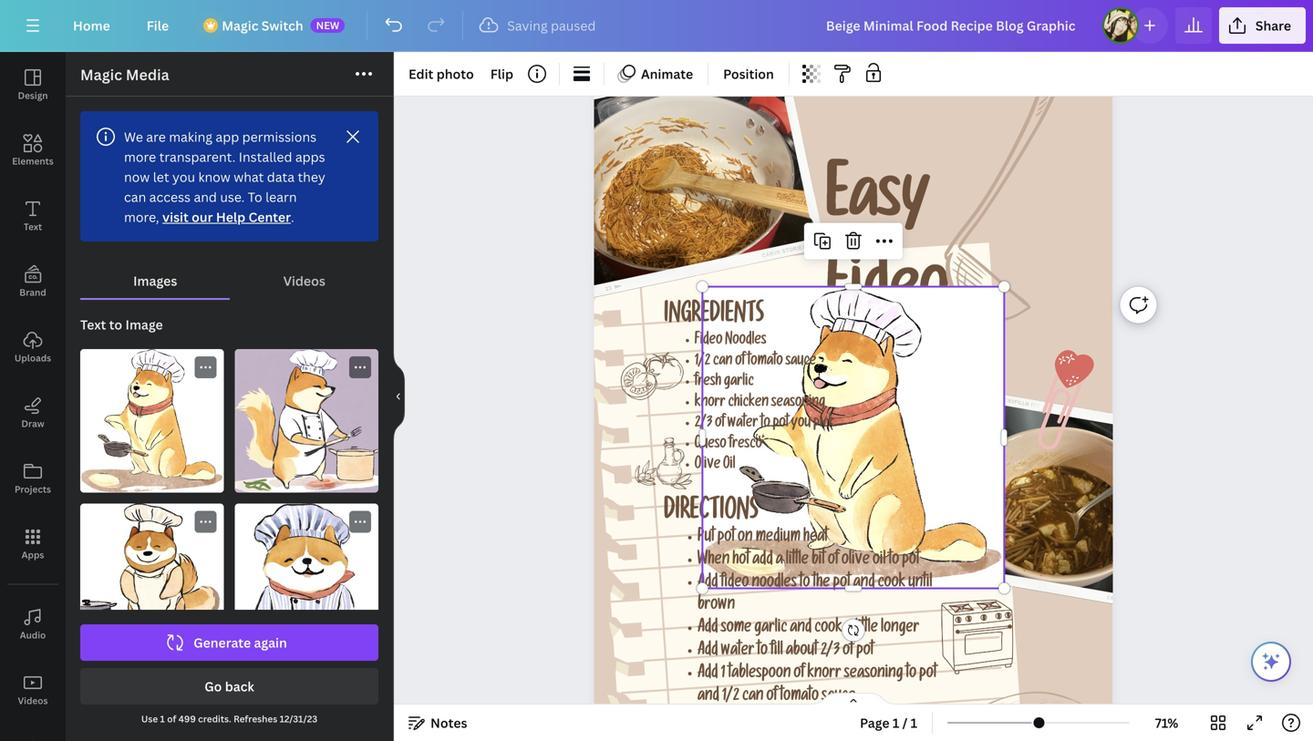 Task type: locate. For each thing, give the bounding box(es) containing it.
1 horizontal spatial magic
[[222, 17, 259, 34]]

videos down audio
[[18, 695, 48, 707]]

generate again button
[[80, 625, 379, 661]]

olive oil hand drawn image
[[635, 438, 693, 490]]

1 horizontal spatial text
[[80, 316, 106, 333]]

0 horizontal spatial text
[[24, 221, 42, 233]]

1/2 up "fresh"
[[695, 355, 711, 370]]

installed
[[239, 148, 292, 166]]

magic left switch
[[222, 17, 259, 34]]

and
[[194, 188, 217, 206], [854, 576, 875, 593], [790, 621, 812, 638], [698, 689, 720, 706]]

longer
[[881, 621, 920, 638]]

add
[[698, 576, 718, 593], [698, 621, 718, 638], [698, 644, 718, 661], [698, 667, 718, 684]]

fideo noodles 1/2 can of tomato sauce fresh garlic knorr chicken seasoning 2/3 of water to pot you pick queso fresco olive oil
[[695, 334, 835, 474]]

edit
[[409, 65, 434, 83]]

videos
[[283, 272, 326, 290], [18, 695, 48, 707]]

to
[[109, 316, 122, 333], [761, 417, 771, 433], [889, 553, 900, 570], [800, 576, 811, 593], [758, 644, 768, 661], [906, 667, 917, 684]]

0 vertical spatial a
[[776, 553, 783, 570]]

flip
[[491, 65, 514, 83]]

1/2 inside "put pot on medium heat when hot add a little bit of olive oil to pot add fideo noodles to the pot and cook until brown add some garlic and cook a little longer add water to fill about 2/3 of pot add 1 tablespoon of knorr seasoning to pot and 1/2 can of tomato sauce"
[[722, 689, 740, 706]]

1 vertical spatial a
[[845, 621, 853, 638]]

0 vertical spatial can
[[124, 188, 146, 206]]

1 vertical spatial videos
[[18, 695, 48, 707]]

magic for magic media
[[80, 65, 122, 84]]

to down chicken
[[761, 417, 771, 433]]

cook down oil
[[878, 576, 906, 593]]

1 vertical spatial fideo
[[695, 334, 723, 350]]

1 vertical spatial knorr
[[808, 667, 842, 684]]

edit photo button
[[401, 59, 481, 88]]

refreshes
[[234, 713, 278, 726]]

videos down .
[[283, 272, 326, 290]]

0 vertical spatial videos
[[283, 272, 326, 290]]

0 horizontal spatial you
[[172, 168, 195, 186]]

olive
[[695, 459, 721, 474]]

page
[[860, 715, 890, 732]]

videos button down audio
[[0, 658, 66, 723]]

0 horizontal spatial seasoning
[[772, 396, 826, 412]]

1
[[721, 667, 726, 684], [160, 713, 165, 726], [893, 715, 900, 732], [911, 715, 918, 732]]

noodles
[[726, 334, 767, 350]]

can up "fresh"
[[713, 355, 733, 370]]

sauce inside "put pot on medium heat when hot add a little bit of olive oil to pot add fideo noodles to the pot and cook until brown add some garlic and cook a little longer add water to fill about 2/3 of pot add 1 tablespoon of knorr seasoning to pot and 1/2 can of tomato sauce"
[[822, 689, 856, 706]]

text for text
[[24, 221, 42, 233]]

the
[[813, 576, 831, 593]]

0 horizontal spatial magic
[[80, 65, 122, 84]]

garlic inside fideo noodles 1/2 can of tomato sauce fresh garlic knorr chicken seasoning 2/3 of water to pot you pick queso fresco olive oil
[[724, 376, 754, 391]]

0 vertical spatial text
[[24, 221, 42, 233]]

pot
[[773, 417, 789, 433], [718, 530, 735, 547], [903, 553, 920, 570], [833, 576, 851, 593], [857, 644, 874, 661], [920, 667, 937, 684]]

1 horizontal spatial 2/3
[[821, 644, 840, 661]]

generate again
[[194, 634, 287, 652]]

tomato down the about
[[781, 689, 819, 706]]

0 horizontal spatial garlic
[[724, 376, 754, 391]]

1/2 inside fideo noodles 1/2 can of tomato sauce fresh garlic knorr chicken seasoning 2/3 of water to pot you pick queso fresco olive oil
[[695, 355, 711, 370]]

pot left the gas stove, kitchenware , cooking cartoon doodle. image
[[920, 667, 937, 684]]

can down tablespoon
[[743, 689, 764, 706]]

use 1 of 499 credits. refreshes 12/31/23
[[141, 713, 318, 726]]

uploads button
[[0, 315, 66, 380]]

1 horizontal spatial cook
[[878, 576, 906, 593]]

2 horizontal spatial can
[[743, 689, 764, 706]]

position button
[[716, 59, 782, 88]]

0 vertical spatial knorr
[[695, 396, 726, 412]]

1 vertical spatial magic
[[80, 65, 122, 84]]

pot up until
[[903, 553, 920, 570]]

1 vertical spatial garlic
[[755, 621, 788, 638]]

1 vertical spatial cook
[[815, 621, 843, 638]]

1 horizontal spatial fideo
[[826, 263, 949, 330]]

text left image
[[80, 316, 106, 333]]

1 vertical spatial tomato
[[781, 689, 819, 706]]

2/3 inside "put pot on medium heat when hot add a little bit of olive oil to pot add fideo noodles to the pot and cook until brown add some garlic and cook a little longer add water to fill about 2/3 of pot add 1 tablespoon of knorr seasoning to pot and 1/2 can of tomato sauce"
[[821, 644, 840, 661]]

directions
[[664, 501, 759, 528]]

audio button
[[0, 592, 66, 658]]

garlic up chicken
[[724, 376, 754, 391]]

0 vertical spatial little
[[786, 553, 809, 570]]

1/2
[[695, 355, 711, 370], [722, 689, 740, 706]]

magic media
[[80, 65, 169, 84]]

and up our
[[194, 188, 217, 206]]

share
[[1256, 17, 1292, 34]]

to inside fideo noodles 1/2 can of tomato sauce fresh garlic knorr chicken seasoning 2/3 of water to pot you pick queso fresco olive oil
[[761, 417, 771, 433]]

knorr down the about
[[808, 667, 842, 684]]

magic left media
[[80, 65, 122, 84]]

1 horizontal spatial sauce
[[822, 689, 856, 706]]

can inside "put pot on medium heat when hot add a little bit of olive oil to pot add fideo noodles to the pot and cook until brown add some garlic and cook a little longer add water to fill about 2/3 of pot add 1 tablespoon of knorr seasoning to pot and 1/2 can of tomato sauce"
[[743, 689, 764, 706]]

499
[[179, 713, 196, 726]]

credits.
[[198, 713, 231, 726]]

0 vertical spatial 2/3
[[695, 417, 713, 433]]

water down some
[[721, 644, 755, 661]]

text up brand button
[[24, 221, 42, 233]]

1 vertical spatial you
[[792, 417, 811, 433]]

and inside we are making app permissions more transparent. installed apps now let you know what data they can access and use. to learn more,
[[194, 188, 217, 206]]

fideo inside fideo noodles 1/2 can of tomato sauce fresh garlic knorr chicken seasoning 2/3 of water to pot you pick queso fresco olive oil
[[695, 334, 723, 350]]

and down brown
[[698, 689, 720, 706]]

edit photo
[[409, 65, 474, 83]]

oil
[[873, 553, 886, 570]]

pot left on
[[718, 530, 735, 547]]

pot right the
[[833, 576, 851, 593]]

tomato down noodles
[[748, 355, 783, 370]]

a right the add
[[776, 553, 783, 570]]

0 vertical spatial videos button
[[230, 264, 379, 298]]

heat
[[804, 530, 828, 547]]

you left pick at right
[[792, 417, 811, 433]]

know
[[198, 168, 231, 186]]

our
[[192, 208, 213, 226]]

home link
[[58, 7, 125, 44]]

visit
[[162, 208, 189, 226]]

2/3 right the about
[[821, 644, 840, 661]]

projects
[[15, 483, 51, 496]]

0 vertical spatial you
[[172, 168, 195, 186]]

can
[[124, 188, 146, 206], [713, 355, 733, 370], [743, 689, 764, 706]]

you right 'let'
[[172, 168, 195, 186]]

projects button
[[0, 446, 66, 512]]

1 vertical spatial water
[[721, 644, 755, 661]]

1 left tablespoon
[[721, 667, 726, 684]]

1 right "use"
[[160, 713, 165, 726]]

hide image
[[393, 353, 405, 441]]

1/2 down tablespoon
[[722, 689, 740, 706]]

1 vertical spatial can
[[713, 355, 733, 370]]

water up fresco
[[728, 417, 758, 433]]

and up the about
[[790, 621, 812, 638]]

71% button
[[1138, 709, 1197, 738]]

more,
[[124, 208, 159, 226]]

0 vertical spatial sauce
[[786, 355, 817, 370]]

2/3
[[695, 417, 713, 433], [821, 644, 840, 661]]

0 horizontal spatial sauce
[[786, 355, 817, 370]]

0 horizontal spatial little
[[786, 553, 809, 570]]

1 vertical spatial sauce
[[822, 689, 856, 706]]

0 horizontal spatial can
[[124, 188, 146, 206]]

pot left pick at right
[[773, 417, 789, 433]]

1 vertical spatial 2/3
[[821, 644, 840, 661]]

brand button
[[0, 249, 66, 315]]

0 horizontal spatial cook
[[815, 621, 843, 638]]

chicken
[[728, 396, 769, 412]]

can down now
[[124, 188, 146, 206]]

seasoning up pick at right
[[772, 396, 826, 412]]

2/3 up queso
[[695, 417, 713, 433]]

0 vertical spatial fideo
[[826, 263, 949, 330]]

knorr inside fideo noodles 1/2 can of tomato sauce fresh garlic knorr chicken seasoning 2/3 of water to pot you pick queso fresco olive oil
[[695, 396, 726, 412]]

text
[[24, 221, 42, 233], [80, 316, 106, 333]]

design button
[[0, 52, 66, 118]]

0 horizontal spatial 2/3
[[695, 417, 713, 433]]

garlic up fill
[[755, 621, 788, 638]]

1 vertical spatial seasoning
[[844, 667, 904, 684]]

1 vertical spatial 1/2
[[722, 689, 740, 706]]

cook
[[878, 576, 906, 593], [815, 621, 843, 638]]

0 vertical spatial seasoning
[[772, 396, 826, 412]]

text to image
[[80, 316, 163, 333]]

cook up the about
[[815, 621, 843, 638]]

seasoning
[[772, 396, 826, 412], [844, 667, 904, 684]]

tomato
[[748, 355, 783, 370], [781, 689, 819, 706]]

3 add from the top
[[698, 644, 718, 661]]

paused
[[551, 17, 596, 34]]

data
[[267, 168, 295, 186]]

saving paused status
[[471, 15, 605, 36]]

home
[[73, 17, 110, 34]]

1 horizontal spatial videos button
[[230, 264, 379, 298]]

text button
[[0, 183, 66, 249]]

when
[[698, 553, 730, 570]]

you inside fideo noodles 1/2 can of tomato sauce fresh garlic knorr chicken seasoning 2/3 of water to pot you pick queso fresco olive oil
[[792, 417, 811, 433]]

put
[[698, 530, 715, 547]]

1 horizontal spatial can
[[713, 355, 733, 370]]

little left bit
[[786, 553, 809, 570]]

0 vertical spatial garlic
[[724, 376, 754, 391]]

magic
[[222, 17, 259, 34], [80, 65, 122, 84]]

water inside fideo noodles 1/2 can of tomato sauce fresh garlic knorr chicken seasoning 2/3 of water to pot you pick queso fresco olive oil
[[728, 417, 758, 433]]

2/3 inside fideo noodles 1/2 can of tomato sauce fresh garlic knorr chicken seasoning 2/3 of water to pot you pick queso fresco olive oil
[[695, 417, 713, 433]]

transparent.
[[159, 148, 236, 166]]

learn
[[266, 188, 297, 206]]

little left longer
[[856, 621, 879, 638]]

knorr down "fresh"
[[695, 396, 726, 412]]

magic for magic switch
[[222, 17, 259, 34]]

animate button
[[612, 59, 701, 88]]

0 horizontal spatial videos
[[18, 695, 48, 707]]

0 vertical spatial tomato
[[748, 355, 783, 370]]

1 horizontal spatial 1/2
[[722, 689, 740, 706]]

notes button
[[401, 709, 475, 738]]

show pages image
[[810, 692, 898, 707]]

1 horizontal spatial knorr
[[808, 667, 842, 684]]

0 vertical spatial 1/2
[[695, 355, 711, 370]]

about
[[786, 644, 818, 661]]

1 horizontal spatial you
[[792, 417, 811, 433]]

0 horizontal spatial knorr
[[695, 396, 726, 412]]

apps
[[295, 148, 325, 166]]

put pot on medium heat when hot add a little bit of olive oil to pot add fideo noodles to the pot and cook until brown add some garlic and cook a little longer add water to fill about 2/3 of pot add 1 tablespoon of knorr seasoning to pot and 1/2 can of tomato sauce
[[698, 530, 937, 706]]

0 vertical spatial cook
[[878, 576, 906, 593]]

0 vertical spatial magic
[[222, 17, 259, 34]]

0 horizontal spatial 1/2
[[695, 355, 711, 370]]

use
[[141, 713, 158, 726]]

tablespoon
[[729, 667, 791, 684]]

fideo
[[826, 263, 949, 330], [695, 334, 723, 350]]

shiba in chef hat about to cook image
[[80, 349, 224, 493], [235, 349, 379, 493], [80, 504, 224, 648], [235, 504, 379, 648]]

new
[[316, 18, 340, 32]]

Design title text field
[[812, 7, 1095, 44]]

0 horizontal spatial fideo
[[695, 334, 723, 350]]

1 horizontal spatial seasoning
[[844, 667, 904, 684]]

videos button down .
[[230, 264, 379, 298]]

of
[[736, 355, 745, 370], [715, 417, 725, 433], [828, 553, 839, 570], [843, 644, 854, 661], [794, 667, 805, 684], [767, 689, 778, 706], [167, 713, 176, 726]]

1 vertical spatial videos button
[[0, 658, 66, 723]]

canva assistant image
[[1261, 651, 1283, 673]]

farfalle pasta illustration image
[[789, 307, 840, 352]]

1 vertical spatial text
[[80, 316, 106, 333]]

position
[[723, 65, 774, 83]]

1 horizontal spatial garlic
[[755, 621, 788, 638]]

garlic inside "put pot on medium heat when hot add a little bit of olive oil to pot add fideo noodles to the pot and cook until brown add some garlic and cook a little longer add water to fill about 2/3 of pot add 1 tablespoon of knorr seasoning to pot and 1/2 can of tomato sauce"
[[755, 621, 788, 638]]

1 horizontal spatial little
[[856, 621, 879, 638]]

magic inside main menu bar
[[222, 17, 259, 34]]

text inside button
[[24, 221, 42, 233]]

2 vertical spatial can
[[743, 689, 764, 706]]

easy
[[826, 172, 930, 240]]

of left 499
[[167, 713, 176, 726]]

0 vertical spatial water
[[728, 417, 758, 433]]

a left longer
[[845, 621, 853, 638]]

to left the
[[800, 576, 811, 593]]

seasoning up show pages image
[[844, 667, 904, 684]]



Task type: describe. For each thing, give the bounding box(es) containing it.
on
[[738, 530, 753, 547]]

to left image
[[109, 316, 122, 333]]

of up queso
[[715, 417, 725, 433]]

0 horizontal spatial a
[[776, 553, 783, 570]]

seasoning inside "put pot on medium heat when hot add a little bit of olive oil to pot add fideo noodles to the pot and cook until brown add some garlic and cook a little longer add water to fill about 2/3 of pot add 1 tablespoon of knorr seasoning to pot and 1/2 can of tomato sauce"
[[844, 667, 904, 684]]

/
[[903, 715, 908, 732]]

again
[[254, 634, 287, 652]]

they
[[298, 168, 326, 186]]

1 horizontal spatial a
[[845, 621, 853, 638]]

images button
[[80, 264, 230, 298]]

videos inside side panel tab list
[[18, 695, 48, 707]]

elements
[[12, 155, 54, 167]]

saving
[[507, 17, 548, 34]]

of right the about
[[843, 644, 854, 661]]

file
[[147, 17, 169, 34]]

access
[[149, 188, 191, 206]]

file button
[[132, 7, 184, 44]]

app
[[216, 128, 239, 145]]

of down tablespoon
[[767, 689, 778, 706]]

fideo for fideo
[[826, 263, 949, 330]]

0 horizontal spatial videos button
[[0, 658, 66, 723]]

animate
[[641, 65, 693, 83]]

tomato inside "put pot on medium heat when hot add a little bit of olive oil to pot add fideo noodles to the pot and cook until brown add some garlic and cook a little longer add water to fill about 2/3 of pot add 1 tablespoon of knorr seasoning to pot and 1/2 can of tomato sauce"
[[781, 689, 819, 706]]

design
[[18, 89, 48, 102]]

main menu bar
[[0, 0, 1314, 52]]

apps button
[[0, 512, 66, 577]]

1 add from the top
[[698, 576, 718, 593]]

12/31/23
[[280, 713, 318, 726]]

of down noodles
[[736, 355, 745, 370]]

saving paused
[[507, 17, 596, 34]]

magic switch
[[222, 17, 303, 34]]

go back
[[205, 678, 254, 696]]

to
[[248, 188, 262, 206]]

to down longer
[[906, 667, 917, 684]]

medium
[[756, 530, 801, 547]]

more
[[124, 148, 156, 166]]

hot
[[733, 553, 750, 570]]

tomato inside fideo noodles 1/2 can of tomato sauce fresh garlic knorr chicken seasoning 2/3 of water to pot you pick queso fresco olive oil
[[748, 355, 783, 370]]

2 add from the top
[[698, 621, 718, 638]]

can inside fideo noodles 1/2 can of tomato sauce fresh garlic knorr chicken seasoning 2/3 of water to pot you pick queso fresco olive oil
[[713, 355, 733, 370]]

flip button
[[483, 59, 521, 88]]

apps
[[22, 549, 44, 561]]

knorr inside "put pot on medium heat when hot add a little bit of olive oil to pot add fideo noodles to the pot and cook until brown add some garlic and cook a little longer add water to fill about 2/3 of pot add 1 tablespoon of knorr seasoning to pot and 1/2 can of tomato sauce"
[[808, 667, 842, 684]]

use.
[[220, 188, 245, 206]]

queso
[[695, 438, 727, 453]]

notes
[[431, 715, 467, 732]]

fill
[[771, 644, 784, 661]]

of down the about
[[794, 667, 805, 684]]

what
[[234, 168, 264, 186]]

pot up show pages image
[[857, 644, 874, 661]]

audio
[[20, 629, 46, 642]]

you inside we are making app permissions more transparent. installed apps now let you know what data they can access and use. to learn more,
[[172, 168, 195, 186]]

switch
[[262, 17, 303, 34]]

1 vertical spatial little
[[856, 621, 879, 638]]

until
[[909, 576, 933, 593]]

sauce inside fideo noodles 1/2 can of tomato sauce fresh garlic knorr chicken seasoning 2/3 of water to pot you pick queso fresco olive oil
[[786, 355, 817, 370]]

pick
[[814, 417, 835, 433]]

now
[[124, 168, 150, 186]]

water inside "put pot on medium heat when hot add a little bit of olive oil to pot add fideo noodles to the pot and cook until brown add some garlic and cook a little longer add water to fill about 2/3 of pot add 1 tablespoon of knorr seasoning to pot and 1/2 can of tomato sauce"
[[721, 644, 755, 661]]

permissions
[[242, 128, 317, 145]]

1 right /
[[911, 715, 918, 732]]

laddle icon image
[[885, 44, 1171, 344]]

page 1 / 1
[[860, 715, 918, 732]]

making
[[169, 128, 213, 145]]

1 horizontal spatial videos
[[283, 272, 326, 290]]

bit
[[812, 553, 826, 570]]

to right oil
[[889, 553, 900, 570]]

fresco
[[729, 438, 763, 453]]

draw
[[21, 418, 44, 430]]

71%
[[1156, 715, 1179, 732]]

we
[[124, 128, 143, 145]]

media
[[126, 65, 169, 84]]

let
[[153, 168, 169, 186]]

go
[[205, 678, 222, 696]]

help
[[216, 208, 246, 226]]

we are making app permissions more transparent. installed apps now let you know what data they can access and use. to learn more,
[[124, 128, 326, 226]]

1 left /
[[893, 715, 900, 732]]

seasoning inside fideo noodles 1/2 can of tomato sauce fresh garlic knorr chicken seasoning 2/3 of water to pot you pick queso fresco olive oil
[[772, 396, 826, 412]]

4 add from the top
[[698, 667, 718, 684]]

1 inside "put pot on medium heat when hot add a little bit of olive oil to pot add fideo noodles to the pot and cook until brown add some garlic and cook a little longer add water to fill about 2/3 of pot add 1 tablespoon of knorr seasoning to pot and 1/2 can of tomato sauce"
[[721, 667, 726, 684]]

go back button
[[80, 669, 379, 705]]

and down olive
[[854, 576, 875, 593]]

images
[[133, 272, 177, 290]]

can inside we are making app permissions more transparent. installed apps now let you know what data they can access and use. to learn more,
[[124, 188, 146, 206]]

ingredients
[[664, 305, 764, 330]]

image
[[125, 316, 163, 333]]

fideo for fideo noodles 1/2 can of tomato sauce fresh garlic knorr chicken seasoning 2/3 of water to pot you pick queso fresco olive oil
[[695, 334, 723, 350]]

photo
[[437, 65, 474, 83]]

to left fill
[[758, 644, 768, 661]]

of right bit
[[828, 553, 839, 570]]

text for text to image
[[80, 316, 106, 333]]

elements button
[[0, 118, 66, 183]]

center
[[249, 208, 291, 226]]

uploads
[[14, 352, 51, 364]]

visit our help center link
[[162, 208, 291, 226]]

back
[[225, 678, 254, 696]]

fresh
[[695, 376, 722, 391]]

visit our help center .
[[162, 208, 294, 226]]

gas stove, kitchenware , cooking cartoon doodle. image
[[941, 599, 1014, 675]]

add
[[753, 553, 773, 570]]

side panel tab list
[[0, 52, 66, 742]]

some
[[721, 621, 752, 638]]

brand
[[19, 286, 46, 299]]

pot inside fideo noodles 1/2 can of tomato sauce fresh garlic knorr chicken seasoning 2/3 of water to pot you pick queso fresco olive oil
[[773, 417, 789, 433]]



Task type: vqa. For each thing, say whether or not it's contained in the screenshot.
the bottom Fideo
yes



